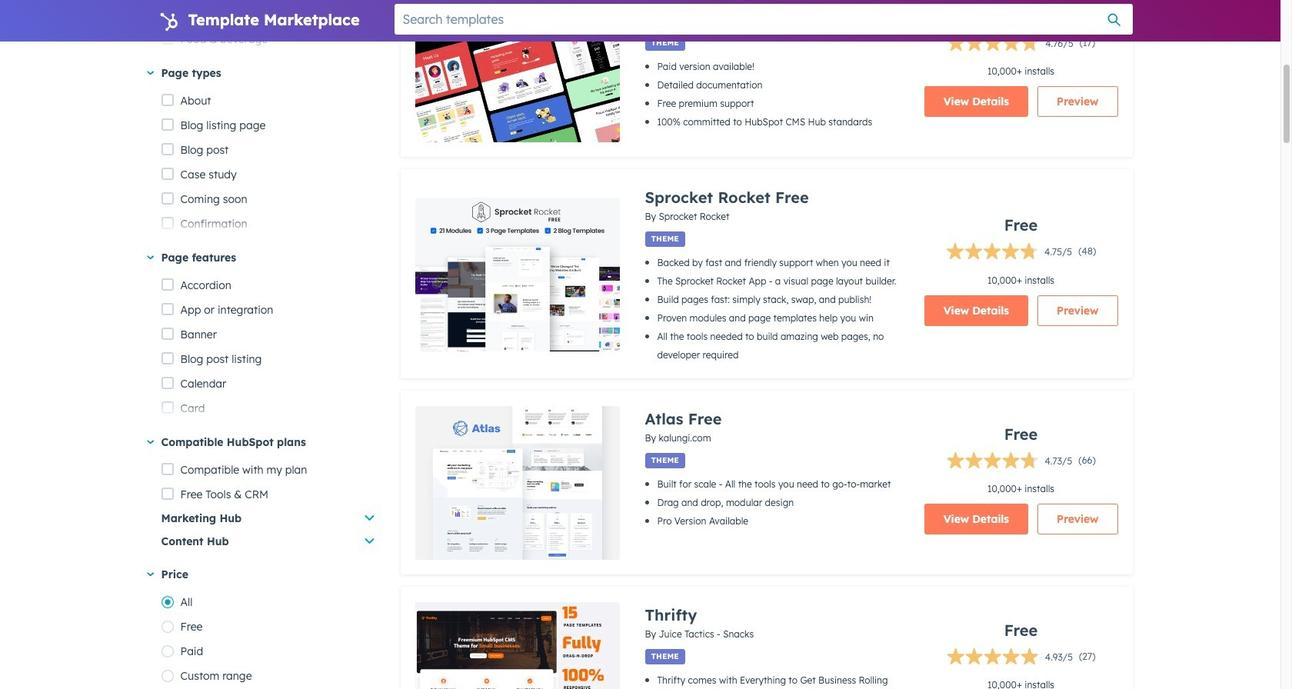 Task type: describe. For each thing, give the bounding box(es) containing it.
Search templates search field
[[394, 4, 1133, 35]]

page features group
[[161, 273, 376, 689]]

page types group
[[161, 89, 376, 689]]

business types group
[[161, 0, 376, 298]]

1 caret image from the top
[[147, 71, 154, 75]]



Task type: vqa. For each thing, say whether or not it's contained in the screenshot.
the Search templates Search Field
yes



Task type: locate. For each thing, give the bounding box(es) containing it.
4 caret image from the top
[[147, 573, 154, 577]]

compatible hubspot plans group
[[161, 483, 376, 553]]

caret image
[[147, 71, 154, 75], [147, 256, 154, 260], [147, 440, 154, 444], [147, 573, 154, 577]]

3 caret image from the top
[[147, 440, 154, 444]]

2 caret image from the top
[[147, 256, 154, 260]]

overall rating meter
[[947, 34, 1074, 55], [946, 243, 1072, 264], [946, 452, 1073, 473], [947, 648, 1073, 669]]

price group
[[161, 590, 376, 689]]



